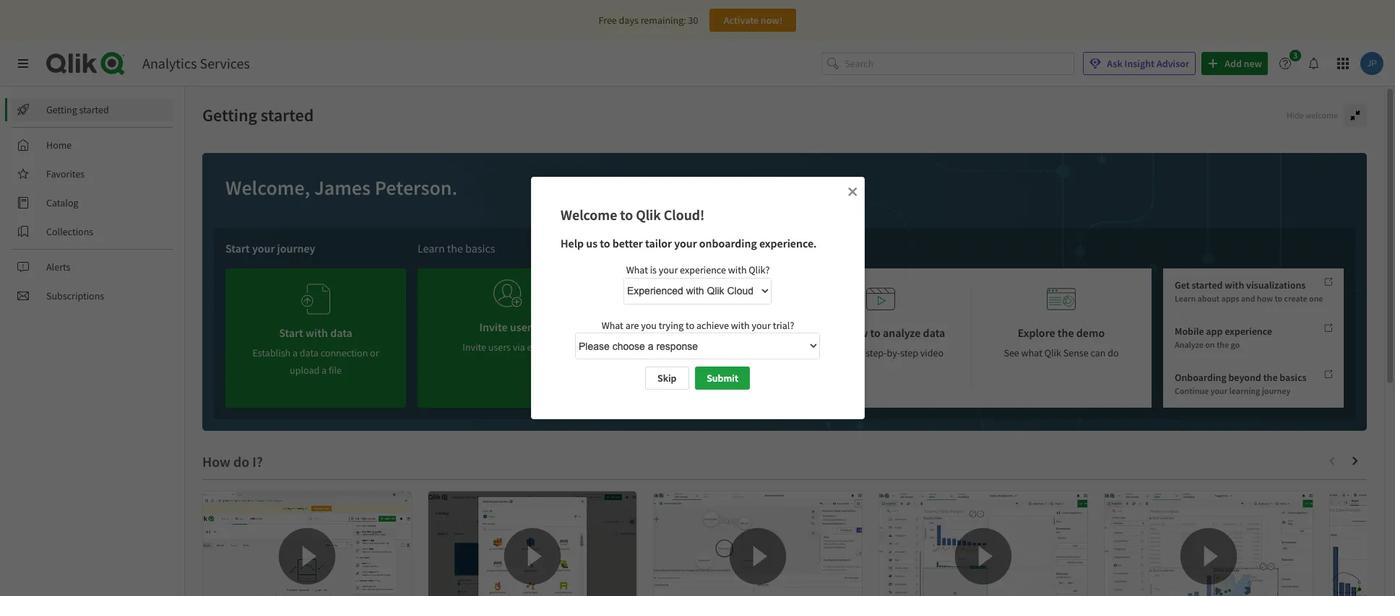 Task type: describe. For each thing, give the bounding box(es) containing it.
follow
[[818, 347, 846, 360]]

more
[[610, 241, 634, 256]]

home link
[[12, 134, 173, 157]]

learn how to analyze data image
[[867, 280, 895, 319]]

invite users image
[[494, 275, 523, 313]]

visualizations
[[1247, 279, 1306, 292]]

data for learn how to analyze data
[[923, 326, 946, 340]]

ask insight advisor
[[1107, 57, 1190, 70]]

sense
[[1064, 347, 1089, 360]]

step
[[901, 347, 919, 360]]

email.
[[527, 341, 553, 354]]

1 horizontal spatial data
[[729, 326, 751, 340]]

qlik inside explore the demo see what qlik sense can do
[[1045, 347, 1062, 360]]

start your journey
[[225, 241, 315, 256]]

2 vertical spatial with
[[731, 319, 750, 332]]

sample
[[690, 326, 726, 340]]

help us to better tailor your onboarding experience.
[[560, 236, 817, 251]]

explore
[[1018, 326, 1056, 340]]

us
[[586, 236, 597, 251]]

activate
[[724, 14, 759, 27]]

home
[[46, 139, 72, 152]]

and
[[1241, 293, 1256, 304]]

beyond
[[1229, 372, 1262, 385]]

how inside get started with visualizations learn about apps and how to create one
[[1257, 293, 1273, 304]]

go
[[1231, 340, 1240, 351]]

qlik inside dialog
[[636, 206, 661, 224]]

peterson.
[[375, 175, 458, 201]]

james
[[314, 175, 371, 201]]

started inside get started with visualizations learn about apps and how to create one
[[1192, 279, 1223, 292]]

getting started inside welcome, james peterson. main content
[[202, 104, 314, 126]]

analyze
[[883, 326, 921, 340]]

analytics services
[[142, 54, 250, 72]]

welcome,
[[225, 175, 310, 201]]

are
[[625, 319, 639, 332]]

alerts link
[[12, 256, 173, 279]]

subscriptions link
[[12, 285, 173, 308]]

how inside learn how to analyze data follow this step-by-step video
[[847, 326, 868, 340]]

via
[[513, 341, 525, 354]]

to inside get started with visualizations learn about apps and how to create one
[[1275, 293, 1283, 304]]

1 vertical spatial users
[[488, 341, 511, 354]]

how do i define data associations? image
[[654, 492, 862, 597]]

learn inside get started with visualizations learn about apps and how to create one
[[1175, 293, 1196, 304]]

basics inside onboarding beyond the basics continue your learning journey
[[1280, 372, 1307, 385]]

experience inside mobile app experience analyze on the go
[[1225, 325, 1273, 338]]

0 vertical spatial invite
[[479, 320, 508, 335]]

now!
[[761, 14, 783, 27]]

learning
[[1230, 386, 1261, 397]]

close sidebar menu image
[[17, 58, 29, 69]]

activate now!
[[724, 14, 783, 27]]

app
[[1206, 325, 1223, 338]]

achieve
[[696, 319, 729, 332]]

onboarding
[[1175, 372, 1227, 385]]

experience inside welcome to qlik sense cloud dialog
[[680, 264, 726, 277]]

explore the demo image
[[1047, 280, 1076, 319]]

learn how to analyze data follow this step-by-step video
[[816, 326, 946, 360]]

the inside onboarding beyond the basics continue your learning journey
[[1264, 372, 1278, 385]]

trying
[[658, 319, 684, 332]]

more resources
[[610, 241, 683, 256]]

learn for learn the basics
[[418, 241, 445, 256]]

welcome
[[560, 206, 617, 224]]

learn for learn how to analyze data follow this step-by-step video
[[816, 326, 845, 340]]

started inside the navigation pane element
[[79, 103, 109, 116]]

getting started inside the navigation pane element
[[46, 103, 109, 116]]

demo
[[1077, 326, 1105, 340]]

analyze inside analyze sample data experience data to insights
[[650, 326, 688, 340]]

remaining:
[[641, 14, 686, 27]]

is
[[650, 264, 657, 277]]

1 horizontal spatial started
[[261, 104, 314, 126]]

do
[[1108, 347, 1119, 360]]

better
[[612, 236, 643, 251]]

welcome, james peterson. main content
[[185, 87, 1396, 597]]

about
[[1198, 293, 1220, 304]]

tailor
[[645, 236, 672, 251]]

navigation pane element
[[0, 93, 184, 314]]

collections link
[[12, 220, 173, 244]]

can
[[1091, 347, 1106, 360]]

to up better
[[620, 206, 633, 224]]

activate now! link
[[710, 9, 797, 32]]

how do i create a visualization? image
[[880, 492, 1088, 597]]

data for analyze sample data
[[692, 347, 711, 360]]

trial?
[[773, 319, 794, 332]]

your right is
[[659, 264, 678, 277]]

learn the basics
[[418, 241, 495, 256]]

× button
[[847, 181, 857, 201]]

this
[[848, 347, 864, 360]]

what are you trying to achieve with your trial?
[[601, 319, 794, 332]]

apps
[[1222, 293, 1240, 304]]

what for what are you trying to achieve with your trial?
[[601, 319, 623, 332]]

insights
[[724, 347, 757, 360]]

alerts
[[46, 261, 70, 274]]

how do i create an app? image
[[203, 492, 411, 597]]

how do i load data into an app? image
[[429, 492, 637, 597]]

continue
[[1175, 386, 1209, 397]]

experience
[[644, 347, 690, 360]]

skip
[[658, 373, 677, 386]]



Task type: vqa. For each thing, say whether or not it's contained in the screenshot.
Last sent image
no



Task type: locate. For each thing, give the bounding box(es) containing it.
explore the demo see what qlik sense can do
[[1004, 326, 1119, 360]]

journey right start
[[277, 241, 315, 256]]

0 vertical spatial learn
[[418, 241, 445, 256]]

getting started down services
[[202, 104, 314, 126]]

how
[[1257, 293, 1273, 304], [847, 326, 868, 340]]

1 vertical spatial experience
[[1225, 325, 1273, 338]]

what
[[1022, 347, 1043, 360]]

step-
[[866, 347, 887, 360]]

qlik?
[[749, 264, 770, 277]]

experience.
[[759, 236, 817, 251]]

0 horizontal spatial data
[[692, 347, 711, 360]]

ask
[[1107, 57, 1123, 70]]

learn down get
[[1175, 293, 1196, 304]]

the left "go"
[[1217, 340, 1229, 351]]

on
[[1206, 340, 1215, 351]]

invite left via
[[463, 341, 486, 354]]

1 horizontal spatial analyze
[[1175, 340, 1204, 351]]

0 horizontal spatial what
[[601, 319, 623, 332]]

0 vertical spatial users
[[510, 320, 537, 335]]

getting started
[[46, 103, 109, 116], [202, 104, 314, 126]]

learn
[[418, 241, 445, 256], [1175, 293, 1196, 304], [816, 326, 845, 340]]

to right us
[[600, 236, 610, 251]]

to inside analyze sample data experience data to insights
[[713, 347, 722, 360]]

getting inside the navigation pane element
[[46, 103, 77, 116]]

0 vertical spatial how
[[1257, 293, 1273, 304]]

the right beyond
[[1264, 372, 1278, 385]]

your left the trial? at the bottom of the page
[[752, 319, 771, 332]]

analyze sample data image
[[686, 280, 715, 319]]

with left qlik?
[[728, 264, 747, 277]]

data
[[729, 326, 751, 340], [923, 326, 946, 340], [692, 347, 711, 360]]

data up "insights"
[[729, 326, 751, 340]]

0 horizontal spatial qlik
[[636, 206, 661, 224]]

see
[[1004, 347, 1020, 360]]

experience up "go"
[[1225, 325, 1273, 338]]

collections
[[46, 225, 93, 238]]

favorites link
[[12, 163, 173, 186]]

the
[[447, 241, 463, 256], [1058, 326, 1074, 340], [1217, 340, 1229, 351], [1264, 372, 1278, 385]]

experience up analyze sample data image
[[680, 264, 726, 277]]

analyze inside mobile app experience analyze on the go
[[1175, 340, 1204, 351]]

analytics
[[142, 54, 197, 72]]

catalog link
[[12, 192, 173, 215]]

2 horizontal spatial data
[[923, 326, 946, 340]]

services
[[200, 54, 250, 72]]

to down visualizations at the right top of page
[[1275, 293, 1283, 304]]

getting started link
[[12, 98, 173, 121]]

learn inside learn how to analyze data follow this step-by-step video
[[816, 326, 845, 340]]

searchbar element
[[822, 52, 1075, 75]]

users up via
[[510, 320, 537, 335]]

0 horizontal spatial analyze
[[650, 326, 688, 340]]

1 horizontal spatial how
[[1257, 293, 1273, 304]]

data up the video at the right
[[923, 326, 946, 340]]

your inside onboarding beyond the basics continue your learning journey
[[1211, 386, 1228, 397]]

analyze down "mobile"
[[1175, 340, 1204, 351]]

hide welcome image
[[1350, 110, 1362, 121]]

basics
[[465, 241, 495, 256], [1280, 372, 1307, 385]]

1 vertical spatial what
[[601, 319, 623, 332]]

1 horizontal spatial getting started
[[202, 104, 314, 126]]

getting
[[46, 103, 77, 116], [202, 104, 257, 126]]

with
[[728, 264, 747, 277], [1225, 279, 1245, 292], [731, 319, 750, 332]]

1 horizontal spatial journey
[[1262, 386, 1291, 397]]

1 vertical spatial invite
[[463, 341, 486, 354]]

what is your experience with qlik?
[[626, 264, 770, 277]]

you
[[641, 319, 656, 332]]

basics up the invite users image
[[465, 241, 495, 256]]

0 vertical spatial experience
[[680, 264, 726, 277]]

data inside learn how to analyze data follow this step-by-step video
[[923, 326, 946, 340]]

getting up home
[[46, 103, 77, 116]]

get started with visualizations learn about apps and how to create one
[[1175, 279, 1324, 304]]

help
[[560, 236, 584, 251]]

qlik right 'what'
[[1045, 347, 1062, 360]]

days
[[619, 14, 639, 27]]

1 horizontal spatial basics
[[1280, 372, 1307, 385]]

subscriptions
[[46, 290, 104, 303]]

to
[[620, 206, 633, 224], [600, 236, 610, 251], [1275, 293, 1283, 304], [686, 319, 694, 332], [871, 326, 881, 340], [713, 347, 722, 360]]

submit button
[[695, 367, 750, 391]]

1 vertical spatial with
[[1225, 279, 1245, 292]]

the inside mobile app experience analyze on the go
[[1217, 340, 1229, 351]]

2 horizontal spatial learn
[[1175, 293, 1196, 304]]

by-
[[887, 347, 901, 360]]

30
[[688, 14, 698, 27]]

ask insight advisor button
[[1084, 52, 1196, 75]]

analyze sample data experience data to insights
[[644, 326, 757, 360]]

1 vertical spatial qlik
[[1045, 347, 1062, 360]]

how right and
[[1257, 293, 1273, 304]]

welcome, james peterson.
[[225, 175, 458, 201]]

1 horizontal spatial qlik
[[1045, 347, 1062, 360]]

getting down services
[[202, 104, 257, 126]]

0 vertical spatial qlik
[[636, 206, 661, 224]]

1 vertical spatial learn
[[1175, 293, 1196, 304]]

onboarding beyond the basics continue your learning journey
[[1175, 372, 1307, 397]]

qlik up tailor
[[636, 206, 661, 224]]

qlik
[[636, 206, 661, 224], [1045, 347, 1062, 360]]

invite down the invite users image
[[479, 320, 508, 335]]

getting started up home link at the left of the page
[[46, 103, 109, 116]]

0 vertical spatial basics
[[465, 241, 495, 256]]

learn up follow
[[816, 326, 845, 340]]

experience
[[680, 264, 726, 277], [1225, 325, 1273, 338]]

0 horizontal spatial getting
[[46, 103, 77, 116]]

free
[[599, 14, 617, 27]]

your
[[674, 236, 697, 251], [252, 241, 275, 256], [659, 264, 678, 277], [752, 319, 771, 332], [1211, 386, 1228, 397]]

to inside learn how to analyze data follow this step-by-step video
[[871, 326, 881, 340]]

mobile app experience analyze on the go
[[1175, 325, 1273, 351]]

0 horizontal spatial how
[[847, 326, 868, 340]]

to right trying
[[686, 319, 694, 332]]

advisor
[[1157, 57, 1190, 70]]

0 vertical spatial what
[[626, 264, 648, 277]]

cloud!
[[664, 206, 705, 224]]

get
[[1175, 279, 1190, 292]]

what left is
[[626, 264, 648, 277]]

welcome to qlik sense cloud dialog
[[531, 177, 865, 420]]

journey inside onboarding beyond the basics continue your learning journey
[[1262, 386, 1291, 397]]

getting inside welcome, james peterson. main content
[[202, 104, 257, 126]]

×
[[847, 181, 857, 201]]

skip button
[[645, 367, 689, 391]]

with right achieve
[[731, 319, 750, 332]]

2 vertical spatial learn
[[816, 326, 845, 340]]

welcome to qlik cloud!
[[560, 206, 705, 224]]

mobile
[[1175, 325, 1204, 338]]

1 horizontal spatial learn
[[816, 326, 845, 340]]

insight
[[1125, 57, 1155, 70]]

learn down peterson.
[[418, 241, 445, 256]]

to down 'sample'
[[713, 347, 722, 360]]

with inside get started with visualizations learn about apps and how to create one
[[1225, 279, 1245, 292]]

0 horizontal spatial getting started
[[46, 103, 109, 116]]

your right tailor
[[674, 236, 697, 251]]

submit
[[707, 373, 739, 386]]

0 horizontal spatial journey
[[277, 241, 315, 256]]

data down 'sample'
[[692, 347, 711, 360]]

start
[[225, 241, 250, 256]]

analyze up experience
[[650, 326, 688, 340]]

your down "onboarding"
[[1211, 386, 1228, 397]]

users
[[510, 320, 537, 335], [488, 341, 511, 354]]

1 vertical spatial journey
[[1262, 386, 1291, 397]]

1 horizontal spatial getting
[[202, 104, 257, 126]]

one
[[1310, 293, 1324, 304]]

the inside explore the demo see what qlik sense can do
[[1058, 326, 1074, 340]]

0 vertical spatial journey
[[277, 241, 315, 256]]

basics right beyond
[[1280, 372, 1307, 385]]

your right start
[[252, 241, 275, 256]]

invite users invite users via email.
[[463, 320, 553, 354]]

how up this on the bottom right of page
[[847, 326, 868, 340]]

favorites
[[46, 168, 85, 181]]

video
[[921, 347, 944, 360]]

how do i use the chart suggestions toggle? image
[[1105, 492, 1313, 597]]

analytics services element
[[142, 54, 250, 72]]

invite
[[479, 320, 508, 335], [463, 341, 486, 354]]

with up the apps
[[1225, 279, 1245, 292]]

users left via
[[488, 341, 511, 354]]

0 vertical spatial with
[[728, 264, 747, 277]]

0 horizontal spatial basics
[[465, 241, 495, 256]]

what left are
[[601, 319, 623, 332]]

onboarding
[[699, 236, 757, 251]]

what for what is your experience with qlik?
[[626, 264, 648, 277]]

journey right learning
[[1262, 386, 1291, 397]]

resources
[[637, 241, 683, 256]]

the up sense
[[1058, 326, 1074, 340]]

1 horizontal spatial experience
[[1225, 325, 1273, 338]]

Search text field
[[845, 52, 1075, 75]]

0 horizontal spatial learn
[[418, 241, 445, 256]]

journey
[[277, 241, 315, 256], [1262, 386, 1291, 397]]

to up the step-
[[871, 326, 881, 340]]

2 horizontal spatial started
[[1192, 279, 1223, 292]]

0 horizontal spatial started
[[79, 103, 109, 116]]

free days remaining: 30
[[599, 14, 698, 27]]

1 vertical spatial how
[[847, 326, 868, 340]]

the down peterson.
[[447, 241, 463, 256]]

0 horizontal spatial experience
[[680, 264, 726, 277]]

catalog
[[46, 197, 78, 210]]

1 vertical spatial basics
[[1280, 372, 1307, 385]]

1 horizontal spatial what
[[626, 264, 648, 277]]

create
[[1285, 293, 1308, 304]]



